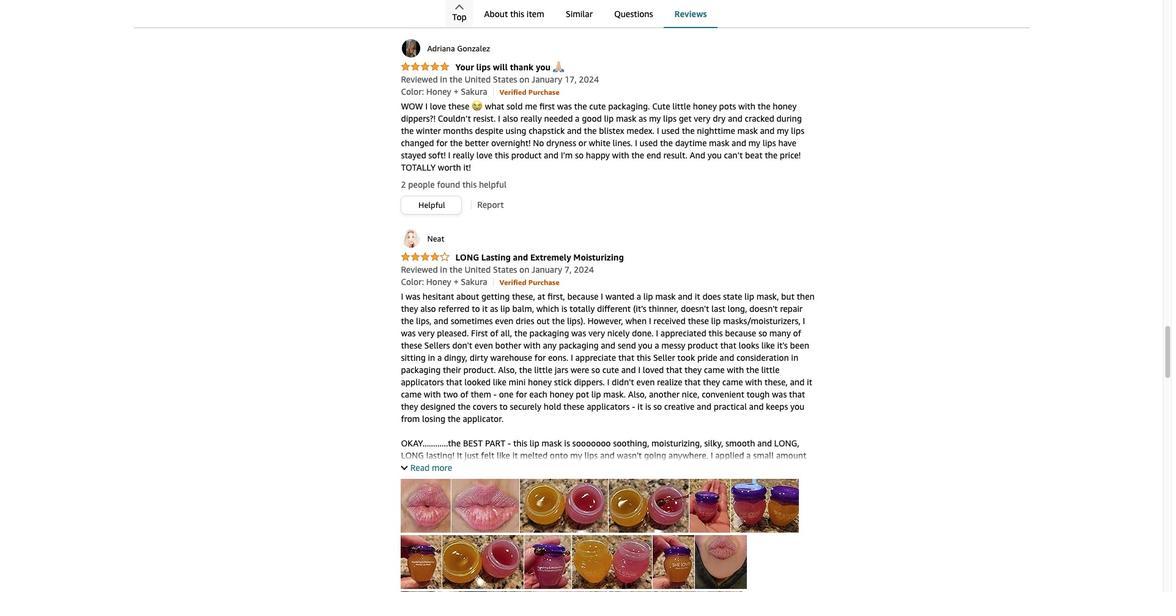 Task type: vqa. For each thing, say whether or not it's contained in the screenshot.
for within the OKAY............the BEST PART - this lip mask is sooooooo soothing, moisturizing, silky, smooth and LONG, LONG lasting!  It just felt like it melted onto my lips and wasn't going anywhere.  I applied a small amount and it stayed on my lips for almost the whole day - even after eating and drinking and everything!!  I also noticed that it definitely healed and repaired my dry lips.  I live in a region that is very cold and dry during the winter and my lips get so extremely dry.  I used this product once and it has already made my lips so moist and plump!  All of the dry skin just started coming of off my lips with easy - like shedding.
yes



Task type: locate. For each thing, give the bounding box(es) containing it.
honey left pots on the right top of page
[[693, 101, 717, 111]]

they
[[401, 303, 418, 314], [685, 365, 702, 375], [703, 377, 720, 387], [401, 401, 418, 412]]

2 united from the top
[[465, 264, 491, 275]]

customer image image
[[401, 479, 451, 533], [452, 479, 520, 533], [520, 479, 608, 533], [609, 479, 689, 533], [690, 479, 731, 533], [731, 479, 799, 533], [401, 535, 442, 589], [443, 535, 524, 589], [525, 535, 572, 589], [572, 535, 653, 589], [653, 535, 695, 589], [695, 535, 747, 589]]

seller
[[653, 352, 675, 363]]

worth
[[438, 162, 461, 172]]

0 vertical spatial cute
[[589, 101, 606, 111]]

winter inside wow i love these 😭 what sold me first was the cute packaging. cute little honey pots with the honey dippers?! couldn't resist. i also really needed a good lip mask as my lips get very dry and cracked during the winter months despite using chapstick and the blistex medex. i used the nighttime mask and my lips changed for the better overnight! no dryness or white lines. i used the daytime mask and my lips have stayed soft! i really love this product and i'm so happy with the end result. and you can't beat the price! totally worth it!
[[416, 125, 441, 136]]

0 vertical spatial stayed
[[401, 150, 426, 160]]

so inside wow i love these 😭 what sold me first was the cute packaging. cute little honey pots with the honey dippers?! couldn't resist. i also really needed a good lip mask as my lips get very dry and cracked during the winter months despite using chapstick and the blistex medex. i used the nighttime mask and my lips changed for the better overnight! no dryness or white lines. i used the daytime mask and my lips have stayed soft! i really love this product and i'm so happy with the end result. and you can't beat the price! totally worth it!
[[575, 150, 584, 160]]

1 vertical spatial applicators
[[587, 401, 630, 412]]

united for your
[[465, 74, 491, 84]]

and left i'm
[[544, 150, 559, 160]]

| image
[[471, 11, 472, 19], [493, 88, 494, 96], [471, 201, 472, 209], [493, 278, 494, 287]]

2 vertical spatial any
[[622, 548, 636, 559]]

dry inside wow i love these 😭 what sold me first was the cute packaging. cute little honey pots with the honey dippers?! couldn't resist. i also really needed a good lip mask as my lips get very dry and cracked during the winter months despite using chapstick and the blistex medex. i used the nighttime mask and my lips changed for the better overnight! no dryness or white lines. i used the daytime mask and my lips have stayed soft! i really love this product and i'm so happy with the end result. and you can't beat the price! totally worth it!
[[713, 113, 726, 124]]

were
[[571, 365, 589, 375]]

doesn't down slightly
[[571, 548, 599, 559]]

states for and
[[493, 264, 517, 275]]

0 vertical spatial united
[[465, 74, 491, 84]]

verified purchase up at
[[500, 278, 560, 287]]

stayed inside wow i love these 😭 what sold me first was the cute packaging. cute little honey pots with the honey dippers?! couldn't resist. i also really needed a good lip mask as my lips get very dry and cracked during the winter months despite using chapstick and the blistex medex. i used the nighttime mask and my lips changed for the better overnight! no dryness or white lines. i used the daytime mask and my lips have stayed soft! i really love this product and i'm so happy with the end result. and you can't beat the price! totally worth it!
[[401, 150, 426, 160]]

lips up the all
[[474, 487, 488, 497]]

1 reviewed from the top
[[401, 74, 438, 84]]

lips down once
[[658, 499, 671, 510]]

like up the one
[[493, 377, 507, 387]]

0 vertical spatial color: honey + sakura
[[401, 86, 487, 97]]

lips down cute
[[663, 113, 677, 124]]

2 states from the top
[[493, 264, 517, 275]]

lip
[[604, 113, 614, 124], [644, 291, 653, 302], [745, 291, 754, 302], [501, 303, 510, 314], [711, 316, 721, 326], [592, 389, 601, 399], [530, 438, 539, 448]]

| image down 2 people found this helpful
[[471, 201, 472, 209]]

many
[[770, 328, 791, 338]]

verified purchase link up me
[[500, 86, 560, 97]]

0 horizontal spatial because
[[567, 291, 599, 302]]

the left lips,
[[401, 316, 414, 326]]

cute inside wow i love these 😭 what sold me first was the cute packaging. cute little honey pots with the honey dippers?! couldn't resist. i also really needed a good lip mask as my lips get very dry and cracked during the winter months despite using chapstick and the blistex medex. i used the nighttime mask and my lips changed for the better overnight! no dryness or white lines. i used the daytime mask and my lips have stayed soft! i really love this product and i'm so happy with the end result. and you can't beat the price! totally worth it!
[[589, 101, 606, 111]]

definitely
[[458, 475, 495, 485], [529, 573, 566, 583]]

these
[[448, 101, 470, 111], [688, 316, 709, 326], [401, 340, 422, 351], [564, 401, 585, 412]]

smell down 'says'
[[704, 536, 724, 546]]

also inside okay............the best part - this lip mask is sooooooo soothing, moisturizing, silky, smooth and long, long lasting!  it just felt like it melted onto my lips and wasn't going anywhere.  i applied a small amount and it stayed on my lips for almost the whole day - even after eating and drinking and everything!!  i also noticed that it definitely healed and repaired my dry lips.  i live in a region that is very cold and dry during the winter and my lips get so extremely dry.  i used this product once and it has already made my lips so moist and plump!  all of the dry skin just started coming of off my lips with easy - like shedding.
[[790, 463, 805, 473]]

1 vertical spatial love
[[476, 150, 493, 160]]

cute inside i was hesitant about getting these, at first, because i wanted a lip mask and it does state lip mask, but then they also referred to it as lip balm, which is totally different (it's thinner, doesn't last long, doesn't repair the lips, and sometimes even dries out the lips).  however, when i received these lip masks/moisturizers, i was very pleased.  first of all, the packaging was very nicely done.  i appreciated this because so many of these sellers don't even bother with any packaging and send you a messy product that looks like it's been sitting in a dingy, dirty warehouse for eons.  i appreciate that this seller took pride and consideration in packaging their product.  also, the little jars were so cute and i loved that they came with the little applicators that looked like mini honey stick dippers.  i didn't even realize that they came with these, and it came with two of them - one for each honey pot lip mask.  also, another nice, convenient tough was that they designed the covers to securely hold these applicators - it is so creative and practical and keeps you from losing the applicator.
[[603, 365, 619, 375]]

thing up it's
[[764, 524, 784, 534]]

received
[[654, 316, 686, 326]]

1 vertical spatial purchase
[[529, 278, 560, 287]]

sooooooo
[[572, 438, 611, 448]]

is left awesome
[[452, 573, 458, 583]]

united down lasting
[[465, 264, 491, 275]]

0 vertical spatial long
[[456, 252, 479, 262]]

reviewed down neat link
[[401, 264, 438, 275]]

sakura up about
[[461, 277, 487, 287]]

each
[[529, 389, 548, 399]]

dippers?!
[[401, 113, 436, 124]]

product inside okay............the best part - this lip mask is sooooooo soothing, moisturizing, silky, smooth and long, long lasting!  it just felt like it melted onto my lips and wasn't going anywhere.  i applied a small amount and it stayed on my lips for almost the whole day - even after eating and drinking and everything!!  i also noticed that it definitely healed and repaired my dry lips.  i live in a region that is very cold and dry during the winter and my lips get so extremely dry.  i used this product once and it has already made my lips so moist and plump!  all of the dry skin just started coming of off my lips with easy - like shedding.
[[615, 487, 645, 497]]

at
[[538, 291, 545, 302]]

lips,
[[416, 316, 432, 326]]

1 horizontal spatial any
[[543, 340, 557, 351]]

1 vertical spatial smell
[[468, 548, 488, 559]]

used inside okay............the best part - this lip mask is sooooooo soothing, moisturizing, silky, smooth and long, long lasting!  it just felt like it melted onto my lips and wasn't going anywhere.  i applied a small amount and it stayed on my lips for almost the whole day - even after eating and drinking and everything!!  i also noticed that it definitely healed and repaired my dry lips.  i live in a region that is very cold and dry during the winter and my lips get so extremely dry.  i used this product once and it has already made my lips so moist and plump!  all of the dry skin just started coming of off my lips with easy - like shedding.
[[578, 487, 596, 497]]

helpful link
[[402, 196, 462, 214]]

1 horizontal spatial as
[[639, 113, 647, 124]]

as up medex.
[[639, 113, 647, 124]]

the up result.
[[660, 138, 673, 148]]

0 horizontal spatial going
[[568, 573, 590, 583]]

as inside wow i love these 😭 what sold me first was the cute packaging. cute little honey pots with the honey dippers?! couldn't resist. i also really needed a good lip mask as my lips get very dry and cracked during the winter months despite using chapstick and the blistex medex. i used the nighttime mask and my lips changed for the better overnight! no dryness or white lines. i used the daytime mask and my lips have stayed soft! i really love this product and i'm so happy with the end result. and you can't beat the price! totally worth it!
[[639, 113, 647, 124]]

verified purchase link up at
[[500, 277, 560, 287]]

0 vertical spatial thing
[[764, 524, 784, 534]]

awesome
[[460, 573, 496, 583]]

the up cracked
[[758, 101, 771, 111]]

1 vertical spatial long
[[401, 450, 424, 461]]

extender expand image
[[401, 463, 408, 470]]

them
[[471, 389, 491, 399]]

you right and
[[708, 150, 722, 160]]

to up sometimes
[[472, 303, 480, 314]]

love up couldn't
[[430, 101, 446, 111]]

done.
[[632, 328, 654, 338]]

1 horizontal spatial just
[[542, 499, 557, 510]]

united for long
[[465, 264, 491, 275]]

again!
[[627, 573, 651, 583]]

0 vertical spatial but
[[781, 291, 795, 302]]

honey up hesitant
[[426, 277, 451, 287]]

2
[[401, 179, 406, 190]]

0 vertical spatial 2024
[[579, 74, 599, 84]]

1 vertical spatial it
[[545, 548, 551, 559]]

0 horizontal spatial smell
[[468, 548, 488, 559]]

1 vertical spatial winter
[[416, 487, 441, 497]]

sakura
[[461, 86, 487, 97], [461, 277, 487, 287]]

0 horizontal spatial thing
[[401, 548, 422, 559]]

1 + from the top
[[454, 86, 459, 97]]

mask inside okay............the best part - this lip mask is sooooooo soothing, moisturizing, silky, smooth and long, long lasting!  it just felt like it melted onto my lips and wasn't going anywhere.  i applied a small amount and it stayed on my lips for almost the whole day - even after eating and drinking and everything!!  i also noticed that it definitely healed and repaired my dry lips.  i live in a region that is very cold and dry during the winter and my lips get so extremely dry.  i used this product once and it has already made my lips so moist and plump!  all of the dry skin just started coming of off my lips with easy - like shedding.
[[542, 438, 562, 448]]

i right wow
[[425, 101, 428, 111]]

2 verified purchase link from the top
[[500, 277, 560, 287]]

0 vertical spatial any
[[543, 340, 557, 351]]

+ for long
[[454, 277, 459, 287]]

getting
[[482, 291, 510, 302]]

1 vertical spatial states
[[493, 264, 517, 275]]

1 vertical spatial any
[[483, 536, 497, 546]]

long lasting and extremely moisturizing link
[[401, 252, 624, 263]]

pleased
[[439, 524, 469, 534]]

1 vertical spatial these,
[[765, 377, 788, 387]]

0 vertical spatial purchase
[[529, 87, 560, 97]]

white
[[589, 138, 611, 148]]

and right moist at the bottom of the page
[[425, 499, 440, 510]]

little
[[673, 101, 691, 111], [534, 365, 553, 375], [761, 365, 780, 375]]

1 horizontal spatial will
[[715, 524, 728, 534]]

different
[[597, 303, 631, 314]]

0 vertical spatial going
[[644, 450, 666, 461]]

on for thank
[[520, 74, 530, 84]]

i right soft! at the left of the page
[[448, 150, 451, 160]]

with down lines.
[[612, 150, 629, 160]]

long
[[456, 252, 479, 262], [401, 450, 424, 461]]

because up looks
[[725, 328, 756, 338]]

i left loved
[[638, 365, 641, 375]]

on inside okay............the best part - this lip mask is sooooooo soothing, moisturizing, silky, smooth and long, long lasting!  it just felt like it melted onto my lips and wasn't going anywhere.  i applied a small amount and it stayed on my lips for almost the whole day - even after eating and drinking and everything!!  i also noticed that it definitely healed and repaired my dry lips.  i live in a region that is very cold and dry during the winter and my lips get so extremely dry.  i used this product once and it has already made my lips so moist and plump!  all of the dry skin just started coming of off my lips with easy - like shedding.
[[453, 463, 463, 473]]

i right medex.
[[657, 125, 659, 136]]

1 vertical spatial on
[[520, 264, 530, 275]]

product inside wow i love these 😭 what sold me first was the cute packaging. cute little honey pots with the honey dippers?! couldn't resist. i also really needed a good lip mask as my lips get very dry and cracked during the winter months despite using chapstick and the blistex medex. i used the nighttime mask and my lips changed for the better overnight! no dryness or white lines. i used the daytime mask and my lips have stayed soft! i really love this product and i'm so happy with the end result. and you can't beat the price! totally worth it!
[[511, 150, 542, 160]]

sakura for long
[[461, 277, 487, 287]]

because
[[567, 291, 599, 302], [725, 328, 756, 338]]

smell up awesome
[[468, 548, 488, 559]]

your lips will thank you 🙏🏼 link
[[401, 62, 564, 73]]

color:
[[401, 86, 424, 97], [401, 277, 424, 287]]

just
[[465, 450, 479, 461], [542, 499, 557, 510]]

my
[[649, 113, 661, 124], [777, 125, 789, 136], [749, 138, 761, 148], [570, 450, 582, 461], [465, 463, 477, 473], [577, 475, 589, 485], [460, 487, 472, 497], [763, 487, 775, 497], [643, 499, 655, 510]]

1 horizontal spatial because
[[725, 328, 756, 338]]

and
[[728, 113, 743, 124], [567, 125, 582, 136], [760, 125, 775, 136], [732, 138, 746, 148], [544, 150, 559, 160], [513, 252, 528, 262], [678, 291, 693, 302], [434, 316, 449, 326], [601, 340, 616, 351], [720, 352, 734, 363], [621, 365, 636, 375], [790, 377, 805, 387], [697, 401, 712, 412], [749, 401, 764, 412], [758, 438, 772, 448], [600, 450, 615, 461], [401, 463, 416, 473], [668, 463, 683, 473], [720, 463, 734, 473], [526, 475, 540, 485], [751, 475, 766, 485], [443, 487, 458, 497], [668, 487, 683, 497], [425, 499, 440, 510], [540, 524, 554, 534], [622, 524, 637, 534], [498, 573, 513, 583]]

2024 right 7, at the top of page
[[574, 264, 594, 275]]

as inside i was hesitant about getting these, at first, because i wanted a lip mask and it does state lip mask, but then they also referred to it as lip balm, which is totally different (it's thinner, doesn't last long, doesn't repair the lips, and sometimes even dries out the lips).  however, when i received these lip masks/moisturizers, i was very pleased.  first of all, the packaging was very nicely done.  i appreciated this because so many of these sellers don't even bother with any packaging and send you a messy product that looks like it's been sitting in a dingy, dirty warehouse for eons.  i appreciate that this seller took pride and consideration in packaging their product.  also, the little jars were so cute and i loved that they came with the little applicators that looked like mini honey stick dippers.  i didn't even realize that they came with these, and it came with two of them - one for each honey pot lip mask.  also, another nice, convenient tough was that they designed the covers to securely hold these applicators - it is so creative and practical and keeps you from losing the applicator.
[[490, 303, 498, 314]]

my up 'plump!'
[[460, 487, 472, 497]]

1 states from the top
[[493, 74, 517, 84]]

anything. down do!
[[727, 536, 763, 546]]

these,
[[512, 291, 535, 302], [765, 377, 788, 387]]

1 horizontal spatial does
[[703, 291, 721, 302]]

0 vertical spatial sakura
[[461, 86, 487, 97]]

1 horizontal spatial long
[[456, 252, 479, 262]]

1 color: from the top
[[401, 86, 424, 97]]

verified for and
[[500, 278, 527, 287]]

1 horizontal spatial it
[[545, 548, 551, 559]]

0 vertical spatial it
[[457, 450, 463, 461]]

changed
[[401, 138, 434, 148]]

that right "tough"
[[789, 389, 805, 399]]

convenient
[[702, 389, 745, 399]]

for up securely at bottom left
[[516, 389, 527, 399]]

used up started
[[578, 487, 596, 497]]

lips down felt
[[479, 463, 493, 473]]

little left jars
[[534, 365, 553, 375]]

is inside the i am very pleased with this product and it actually works and does what it says it will do!  one thing is that it doesn't really have any scent.  maybe a slightly sweet scent, but i can't really smell anything.  it's not a bad thing - it doesn't smell like anything.  it also doesn't have any weird flavor.
[[786, 524, 792, 534]]

lip inside okay............the best part - this lip mask is sooooooo soothing, moisturizing, silky, smooth and long, long lasting!  it just felt like it melted onto my lips and wasn't going anywhere.  i applied a small amount and it stayed on my lips for almost the whole day - even after eating and drinking and everything!!  i also noticed that it definitely healed and repaired my dry lips.  i live in a region that is very cold and dry during the winter and my lips get so extremely dry.  i used this product once and it has already made my lips so moist and plump!  all of the dry skin just started coming of off my lips with easy - like shedding.
[[530, 438, 539, 448]]

2 color: honey + sakura from the top
[[401, 277, 487, 287]]

sold
[[507, 101, 523, 111]]

1 vertical spatial stayed
[[426, 463, 451, 473]]

cute
[[652, 101, 670, 111]]

1 vertical spatial because
[[725, 328, 756, 338]]

to down the one
[[500, 401, 508, 412]]

despite
[[475, 125, 503, 136]]

0 vertical spatial get
[[679, 113, 692, 124]]

dry.
[[557, 487, 571, 497]]

reviewed
[[401, 74, 438, 84], [401, 264, 438, 275]]

the down your on the top
[[450, 74, 462, 84]]

maybe
[[524, 536, 550, 546]]

mask
[[616, 113, 637, 124], [738, 125, 758, 136], [709, 138, 730, 148], [655, 291, 676, 302], [542, 438, 562, 448]]

very right am
[[420, 524, 437, 534]]

0 vertical spatial definitely
[[458, 475, 495, 485]]

dirty
[[470, 352, 488, 363]]

i up mask.
[[607, 377, 610, 387]]

about this item
[[484, 9, 544, 19]]

1 purchase from the top
[[529, 87, 560, 97]]

they up convenient
[[703, 377, 720, 387]]

long,
[[774, 438, 800, 448]]

with up convenient
[[727, 365, 744, 375]]

and up the didn't
[[621, 365, 636, 375]]

a up seller
[[655, 340, 659, 351]]

and up the thinner,
[[678, 291, 693, 302]]

on for extremely
[[520, 264, 530, 275]]

1 vertical spatial definitely
[[529, 573, 566, 583]]

color: honey + sakura for long lasting and extremely moisturizing
[[401, 277, 487, 287]]

1 color: honey + sakura from the top
[[401, 86, 487, 97]]

2 + from the top
[[454, 277, 459, 287]]

doesn't left last at the bottom of page
[[681, 303, 709, 314]]

1 united from the top
[[465, 74, 491, 84]]

it down "maybe"
[[545, 548, 551, 559]]

after
[[621, 463, 639, 473]]

1 vertical spatial 2024
[[574, 264, 594, 275]]

0 horizontal spatial what
[[485, 101, 504, 111]]

and down cracked
[[760, 125, 775, 136]]

2 report link from the top
[[477, 199, 504, 210]]

2 report from the top
[[477, 199, 504, 210]]

1 horizontal spatial used
[[640, 138, 658, 148]]

helpful
[[479, 179, 507, 190]]

eating
[[642, 463, 666, 473]]

day
[[578, 463, 592, 473]]

1 verified purchase link from the top
[[500, 86, 560, 97]]

0 vertical spatial anything.
[[727, 536, 763, 546]]

1 horizontal spatial have
[[602, 548, 620, 559]]

1 vertical spatial color: honey + sakura
[[401, 277, 487, 287]]

skin
[[525, 499, 540, 510]]

lips).
[[567, 316, 585, 326]]

also inside wow i love these 😭 what sold me first was the cute packaging. cute little honey pots with the honey dippers?! couldn't resist. i also really needed a good lip mask as my lips get very dry and cracked during the winter months despite using chapstick and the blistex medex. i used the nighttime mask and my lips changed for the better overnight! no dryness or white lines. i used the daytime mask and my lips have stayed soft! i really love this product and i'm so happy with the end result. and you can't beat the price! totally worth it!
[[503, 113, 518, 124]]

which
[[537, 303, 559, 314]]

thank
[[510, 62, 534, 72]]

like up consideration
[[762, 340, 775, 351]]

cute up the didn't
[[603, 365, 619, 375]]

0 vertical spatial smell
[[704, 536, 724, 546]]

can't
[[724, 150, 743, 160]]

1 vertical spatial color:
[[401, 277, 424, 287]]

color: for reviewed in the united states on january 7, 2024
[[401, 277, 424, 287]]

reviewed for reviewed in the united states on january 7, 2024
[[401, 264, 438, 275]]

stayed inside okay............the best part - this lip mask is sooooooo soothing, moisturizing, silky, smooth and long, long lasting!  it just felt like it melted onto my lips and wasn't going anywhere.  i applied a small amount and it stayed on my lips for almost the whole day - even after eating and drinking and everything!!  i also noticed that it definitely healed and repaired my dry lips.  i live in a region that is very cold and dry during the winter and my lips get so extremely dry.  i used this product once and it has already made my lips so moist and plump!  all of the dry skin just started coming of off my lips with easy - like shedding.
[[426, 463, 451, 473]]

0 vertical spatial during
[[777, 113, 802, 124]]

mask inside i was hesitant about getting these, at first, because i wanted a lip mask and it does state lip mask, but then they also referred to it as lip balm, which is totally different (it's thinner, doesn't last long, doesn't repair the lips, and sometimes even dries out the lips).  however, when i received these lip masks/moisturizers, i was very pleased.  first of all, the packaging was very nicely done.  i appreciated this because so many of these sellers don't even bother with any packaging and send you a messy product that looks like it's been sitting in a dingy, dirty warehouse for eons.  i appreciate that this seller took pride and consideration in packaging their product.  also, the little jars were so cute and i loved that they came with the little applicators that looked like mini honey stick dippers.  i didn't even realize that they came with these, and it came with two of them - one for each honey pot lip mask.  also, another nice, convenient tough was that they designed the covers to securely hold these applicators - it is so creative and practical and keeps you from losing the applicator.
[[655, 291, 676, 302]]

any inside i was hesitant about getting these, at first, because i wanted a lip mask and it does state lip mask, but then they also referred to it as lip balm, which is totally different (it's thinner, doesn't last long, doesn't repair the lips, and sometimes even dries out the lips).  however, when i received these lip masks/moisturizers, i was very pleased.  first of all, the packaging was very nicely done.  i appreciated this because so many of these sellers don't even bother with any packaging and send you a messy product that looks like it's been sitting in a dingy, dirty warehouse for eons.  i appreciate that this seller took pride and consideration in packaging their product.  also, the little jars were so cute and i loved that they came with the little applicators that looked like mini honey stick dippers.  i didn't even realize that they came with these, and it came with two of them - one for each honey pot lip mask.  also, another nice, convenient tough was that they designed the covers to securely hold these applicators - it is so creative and practical and keeps you from losing the applicator.
[[543, 340, 557, 351]]

it inside okay............the best part - this lip mask is sooooooo soothing, moisturizing, silky, smooth and long, long lasting!  it just felt like it melted onto my lips and wasn't going anywhere.  i applied a small amount and it stayed on my lips for almost the whole day - even after eating and drinking and everything!!  i also noticed that it definitely healed and repaired my dry lips.  i live in a region that is very cold and dry during the winter and my lips get so extremely dry.  i used this product once and it has already made my lips so moist and plump!  all of the dry skin just started coming of off my lips with easy - like shedding.
[[457, 450, 463, 461]]

definitely up the all
[[458, 475, 495, 485]]

pot
[[576, 389, 589, 399]]

1 horizontal spatial anything.
[[727, 536, 763, 546]]

0 horizontal spatial used
[[578, 487, 596, 497]]

0 vertical spatial honey
[[426, 86, 451, 97]]

1 honey from the top
[[426, 86, 451, 97]]

1 horizontal spatial to
[[500, 401, 508, 412]]

2 winter from the top
[[416, 487, 441, 497]]

been
[[790, 340, 809, 351]]

- inside the i am very pleased with this product and it actually works and does what it says it will do!  one thing is that it doesn't really have any scent.  maybe a slightly sweet scent, but i can't really smell anything.  it's not a bad thing - it doesn't smell like anything.  it also doesn't have any weird flavor.
[[424, 548, 427, 559]]

0 vertical spatial to
[[472, 303, 480, 314]]

0 vertical spatial verified purchase link
[[500, 86, 560, 97]]

like
[[762, 340, 775, 351], [493, 377, 507, 387], [497, 450, 510, 461], [717, 499, 731, 510], [491, 548, 504, 559]]

really
[[521, 113, 542, 124], [453, 150, 474, 160], [439, 536, 461, 546], [680, 536, 701, 546]]

1 horizontal spatial but
[[781, 291, 795, 302]]

neat link
[[401, 228, 444, 249]]

that up nice,
[[685, 377, 701, 387]]

2 verified purchase from the top
[[500, 278, 560, 287]]

2 purchase from the top
[[529, 278, 560, 287]]

2 honey from the top
[[426, 277, 451, 287]]

in up hesitant
[[440, 264, 447, 275]]

from
[[401, 414, 420, 424]]

2 verified from the top
[[500, 278, 527, 287]]

very inside the i am very pleased with this product and it actually works and does what it says it will do!  one thing is that it doesn't really have any scent.  maybe a slightly sweet scent, but i can't really smell anything.  it's not a bad thing - it doesn't smell like anything.  it also doesn't have any weird flavor.
[[420, 524, 437, 534]]

0 horizontal spatial long
[[401, 450, 424, 461]]

little down consideration
[[761, 365, 780, 375]]

0 horizontal spatial have
[[463, 536, 481, 546]]

lines.
[[613, 138, 633, 148]]

january down the extremely
[[532, 264, 562, 275]]

1 report from the top
[[477, 9, 504, 20]]

2 reviewed from the top
[[401, 264, 438, 275]]

thinner,
[[649, 303, 679, 314]]

that up realize on the right of the page
[[666, 365, 682, 375]]

1 vertical spatial january
[[532, 264, 562, 275]]

pleased.
[[437, 328, 469, 338]]

0 horizontal spatial get
[[490, 487, 503, 497]]

needed
[[544, 113, 573, 124]]

united down your lips will thank you 🙏🏼 link
[[465, 74, 491, 84]]

going left buy
[[568, 573, 590, 583]]

wow
[[401, 101, 423, 111]]

2 january from the top
[[532, 264, 562, 275]]

0 vertical spatial report
[[477, 9, 504, 20]]

0 horizontal spatial to
[[472, 303, 480, 314]]

0 horizontal spatial just
[[465, 450, 479, 461]]

of up been
[[793, 328, 801, 338]]

| image right top
[[471, 11, 472, 19]]

1 horizontal spatial little
[[673, 101, 691, 111]]

works
[[597, 524, 620, 534]]

product up 'pride'
[[688, 340, 718, 351]]

during inside okay............the best part - this lip mask is sooooooo soothing, moisturizing, silky, smooth and long, long lasting!  it just felt like it melted onto my lips and wasn't going anywhere.  i applied a small amount and it stayed on my lips for almost the whole day - even after eating and drinking and everything!!  i also noticed that it definitely healed and repaired my dry lips.  i live in a region that is very cold and dry during the winter and my lips get so extremely dry.  i used this product once and it has already made my lips so moist and plump!  all of the dry skin just started coming of off my lips with easy - like shedding.
[[783, 475, 809, 485]]

i left can't
[[655, 536, 657, 546]]

1 verified purchase from the top
[[500, 87, 560, 97]]

during inside wow i love these 😭 what sold me first was the cute packaging. cute little honey pots with the honey dippers?! couldn't resist. i also really needed a good lip mask as my lips get very dry and cracked during the winter months despite using chapstick and the blistex medex. i used the nighttime mask and my lips changed for the better overnight! no dryness or white lines. i used the daytime mask and my lips have stayed soft! i really love this product and i'm so happy with the end result. and you can't beat the price! totally worth it!
[[777, 113, 802, 124]]

warehouse
[[490, 352, 532, 363]]

1 sakura from the top
[[461, 86, 487, 97]]

pots
[[719, 101, 736, 111]]

purchase for 17,
[[529, 87, 560, 97]]

pride
[[697, 352, 718, 363]]

0 vertical spatial winter
[[416, 125, 441, 136]]

2 horizontal spatial to
[[593, 573, 601, 583]]

2 sakura from the top
[[461, 277, 487, 287]]

1 winter from the top
[[416, 125, 441, 136]]

0 vertical spatial report link
[[477, 9, 504, 20]]

healed
[[497, 475, 523, 485]]

of right the all
[[484, 499, 492, 510]]

am
[[406, 524, 418, 534]]

lip down last at the bottom of page
[[711, 316, 721, 326]]

does inside i was hesitant about getting these, at first, because i wanted a lip mask and it does state lip mask, but then they also referred to it as lip balm, which is totally different (it's thinner, doesn't last long, doesn't repair the lips, and sometimes even dries out the lips).  however, when i received these lip masks/moisturizers, i was very pleased.  first of all, the packaging was very nicely done.  i appreciated this because so many of these sellers don't even bother with any packaging and send you a messy product that looks like it's been sitting in a dingy, dirty warehouse for eons.  i appreciate that this seller took pride and consideration in packaging their product.  also, the little jars were so cute and i loved that they came with the little applicators that looked like mini honey stick dippers.  i didn't even realize that they came with these, and it came with two of them - one for each honey pot lip mask.  also, another nice, convenient tough was that they designed the covers to securely hold these applicators - it is so creative and practical and keeps you from losing the applicator.
[[703, 291, 721, 302]]

1 vertical spatial get
[[490, 487, 503, 497]]

so down masks/moisturizers,
[[759, 328, 767, 338]]

1 vertical spatial verified
[[500, 278, 527, 287]]

0 vertical spatial have
[[778, 138, 797, 148]]

the up changed on the left top of the page
[[401, 125, 414, 136]]

one
[[499, 389, 514, 399]]

on down thank
[[520, 74, 530, 84]]

you inside wow i love these 😭 what sold me first was the cute packaging. cute little honey pots with the honey dippers?! couldn't resist. i also really needed a good lip mask as my lips get very dry and cracked during the winter months despite using chapstick and the blistex medex. i used the nighttime mask and my lips changed for the better overnight! no dryness or white lines. i used the daytime mask and my lips have stayed soft! i really love this product and i'm so happy with the end result. and you can't beat the price! totally worth it!
[[708, 150, 722, 160]]

1 vertical spatial united
[[465, 264, 491, 275]]

smooth
[[726, 438, 755, 448]]

1 vertical spatial verified purchase
[[500, 278, 560, 287]]

1 horizontal spatial these,
[[765, 377, 788, 387]]

a up (it's
[[637, 291, 641, 302]]

first,
[[548, 291, 565, 302]]

applicators down mask.
[[587, 401, 630, 412]]

i
[[425, 101, 428, 111], [498, 113, 501, 124], [657, 125, 659, 136], [635, 138, 638, 148], [448, 150, 451, 160], [401, 291, 403, 302], [601, 291, 603, 302], [649, 316, 651, 326], [803, 316, 805, 326], [656, 328, 658, 338], [571, 352, 573, 363], [638, 365, 641, 375], [607, 377, 610, 387], [711, 450, 713, 461], [785, 463, 788, 473], [624, 475, 626, 485], [573, 487, 576, 497], [401, 524, 403, 534], [655, 536, 657, 546]]

1 vertical spatial also,
[[628, 389, 647, 399]]

1 vertical spatial anything.
[[506, 548, 543, 559]]

0 vertical spatial verified purchase
[[500, 87, 560, 97]]

2 color: from the top
[[401, 277, 424, 287]]

0 horizontal spatial it
[[457, 450, 463, 461]]

weird
[[638, 548, 660, 559]]

it inside the i am very pleased with this product and it actually works and does what it says it will do!  one thing is that it doesn't really have any scent.  maybe a slightly sweet scent, but i can't really smell anything.  it's not a bad thing - it doesn't smell like anything.  it also doesn't have any weird flavor.
[[545, 548, 551, 559]]

1 vertical spatial verified purchase link
[[500, 277, 560, 287]]

on down long lasting and extremely moisturizing link
[[520, 264, 530, 275]]

you right the keeps
[[791, 401, 805, 412]]

0 vertical spatial used
[[662, 125, 680, 136]]

noticed
[[401, 475, 430, 485]]

1 horizontal spatial smell
[[704, 536, 724, 546]]

1 verified from the top
[[500, 87, 527, 97]]

report right top
[[477, 9, 504, 20]]

+
[[454, 86, 459, 97], [454, 277, 459, 287]]

didn't
[[612, 377, 634, 387]]

1 january from the top
[[532, 74, 562, 84]]

january down the 🙏🏼
[[532, 74, 562, 84]]

1 vertical spatial report
[[477, 199, 504, 210]]

a up once
[[654, 475, 658, 485]]

lip inside wow i love these 😭 what sold me first was the cute packaging. cute little honey pots with the honey dippers?! couldn't resist. i also really needed a good lip mask as my lips get very dry and cracked during the winter months despite using chapstick and the blistex medex. i used the nighttime mask and my lips changed for the better overnight! no dryness or white lines. i used the daytime mask and my lips have stayed soft! i really love this product and i'm so happy with the end result. and you can't beat the price! totally worth it!
[[604, 113, 614, 124]]

mask up the thinner,
[[655, 291, 676, 302]]

0 horizontal spatial these,
[[512, 291, 535, 302]]

0 vertical spatial on
[[520, 74, 530, 84]]

and right 'pride'
[[720, 352, 734, 363]]

even
[[495, 316, 514, 326], [475, 340, 493, 351], [637, 377, 655, 387], [600, 463, 618, 473]]

really down 'says'
[[680, 536, 701, 546]]

like inside the i am very pleased with this product and it actually works and does what it says it will do!  one thing is that it doesn't really have any scent.  maybe a slightly sweet scent, but i can't really smell anything.  it's not a bad thing - it doesn't smell like anything.  it also doesn't have any weird flavor.
[[491, 548, 504, 559]]

bother
[[495, 340, 521, 351]]



Task type: describe. For each thing, give the bounding box(es) containing it.
another
[[649, 389, 680, 399]]

was down lips).
[[572, 328, 586, 338]]

dryness
[[546, 138, 576, 148]]

have inside wow i love these 😭 what sold me first was the cute packaging. cute little honey pots with the honey dippers?! couldn't resist. i also really needed a good lip mask as my lips get very dry and cracked during the winter months despite using chapstick and the blistex medex. i used the nighttime mask and my lips changed for the better overnight! no dryness or white lines. i used the daytime mask and my lips have stayed soft! i really love this product and i'm so happy with the end result. and you can't beat the price! totally worth it!
[[778, 138, 797, 148]]

wow i love these 😭 what sold me first was the cute packaging. cute little honey pots with the honey dippers?! couldn't resist. i also really needed a good lip mask as my lips get very dry and cracked during the winter months despite using chapstick and the blistex medex. i used the nighttime mask and my lips changed for the better overnight! no dryness or white lines. i used the daytime mask and my lips have stayed soft! i really love this product and i'm so happy with the end result. and you can't beat the price! totally worth it!
[[401, 101, 805, 172]]

winter inside okay............the best part - this lip mask is sooooooo soothing, moisturizing, silky, smooth and long, long lasting!  it just felt like it melted onto my lips and wasn't going anywhere.  i applied a small amount and it stayed on my lips for almost the whole day - even after eating and drinking and everything!!  i also noticed that it definitely healed and repaired my dry lips.  i live in a region that is very cold and dry during the winter and my lips get so extremely dry.  i used this product once and it has already made my lips so moist and plump!  all of the dry skin just started coming of off my lips with easy - like shedding.
[[416, 487, 441, 497]]

and down 'everything!!'
[[751, 475, 766, 485]]

2 vertical spatial came
[[401, 389, 422, 399]]

little inside wow i love these 😭 what sold me first was the cute packaging. cute little honey pots with the honey dippers?! couldn't resist. i also really needed a good lip mask as my lips get very dry and cracked during the winter months despite using chapstick and the blistex medex. i used the nighttime mask and my lips changed for the better overnight! no dryness or white lines. i used the daytime mask and my lips have stayed soft! i really love this product and i'm so happy with the end result. and you can't beat the price! totally worth it!
[[673, 101, 691, 111]]

these down pot
[[564, 401, 585, 412]]

send
[[618, 340, 636, 351]]

and up or
[[567, 125, 582, 136]]

also inside the i am very pleased with this product and it actually works and does what it says it will do!  one thing is that it doesn't really have any scent.  maybe a slightly sweet scent, but i can't really smell anything.  it's not a bad thing - it doesn't smell like anything.  it also doesn't have any weird flavor.
[[553, 548, 569, 559]]

1 vertical spatial just
[[542, 499, 557, 510]]

and down nicely
[[601, 340, 616, 351]]

my up the beat
[[749, 138, 761, 148]]

but inside the i am very pleased with this product and it actually works and does what it says it will do!  one thing is that it doesn't really have any scent.  maybe a slightly sweet scent, but i can't really smell anything.  it's not a bad thing - it doesn't smell like anything.  it also doesn't have any weird flavor.
[[639, 536, 652, 546]]

soothing,
[[613, 438, 649, 448]]

with inside okay............the best part - this lip mask is sooooooo soothing, moisturizing, silky, smooth and long, long lasting!  it just felt like it melted onto my lips and wasn't going anywhere.  i applied a small amount and it stayed on my lips for almost the whole day - even after eating and drinking and everything!!  i also noticed that it definitely healed and repaired my dry lips.  i live in a region that is very cold and dry during the winter and my lips get so extremely dry.  i used this product once and it has already made my lips so moist and plump!  all of the dry skin just started coming of off my lips with easy - like shedding.
[[673, 499, 690, 510]]

but inside i was hesitant about getting these, at first, because i wanted a lip mask and it does state lip mask, but then they also referred to it as lip balm, which is totally different (it's thinner, doesn't last long, doesn't repair the lips, and sometimes even dries out the lips).  however, when i received these lip masks/moisturizers, i was very pleased.  first of all, the packaging was very nicely done.  i appreciated this because so many of these sellers don't even bother with any packaging and send you a messy product that looks like it's been sitting in a dingy, dirty warehouse for eons.  i appreciate that this seller took pride and consideration in packaging their product.  also, the little jars were so cute and i loved that they came with the little applicators that looked like mini honey stick dippers.  i didn't even realize that they came with these, and it came with two of them - one for each honey pot lip mask.  also, another nice, convenient tough was that they designed the covers to securely hold these applicators - it is so creative and practical and keeps you from losing the applicator.
[[781, 291, 795, 302]]

with up "tough"
[[745, 377, 763, 387]]

lip right state
[[745, 291, 754, 302]]

nice,
[[682, 389, 700, 399]]

mask.
[[603, 389, 626, 399]]

1 vertical spatial have
[[463, 536, 481, 546]]

your
[[456, 62, 474, 72]]

what inside the i am very pleased with this product and it actually works and does what it says it will do!  one thing is that it doesn't really have any scent.  maybe a slightly sweet scent, but i can't really smell anything.  it's not a bad thing - it doesn't smell like anything.  it also doesn't have any weird flavor.
[[659, 524, 679, 534]]

also inside i was hesitant about getting these, at first, because i wanted a lip mask and it does state lip mask, but then they also referred to it as lip balm, which is totally different (it's thinner, doesn't last long, doesn't repair the lips, and sometimes even dries out the lips).  however, when i received these lip masks/moisturizers, i was very pleased.  first of all, the packaging was very nicely done.  i appreciated this because so many of these sellers don't even bother with any packaging and send you a messy product that looks like it's been sitting in a dingy, dirty warehouse for eons.  i appreciate that this seller took pride and consideration in packaging their product.  also, the little jars were so cute and i loved that they came with the little applicators that looked like mini honey stick dippers.  i didn't even realize that they came with these, and it came with two of them - one for each honey pot lip mask.  also, another nice, convenient tough was that they designed the covers to securely hold these applicators - it is so creative and practical and keeps you from losing the applicator.
[[420, 303, 436, 314]]

0 vertical spatial came
[[704, 365, 725, 375]]

helpful
[[419, 200, 445, 210]]

17,
[[565, 74, 577, 84]]

lip up (it's
[[644, 291, 653, 302]]

very down lips,
[[418, 328, 435, 338]]

the down designed
[[448, 414, 461, 424]]

first
[[540, 101, 555, 111]]

moist
[[401, 499, 423, 510]]

in down been
[[791, 352, 799, 363]]

they down took
[[685, 365, 702, 375]]

honey up each
[[528, 377, 552, 387]]

in inside okay............the best part - this lip mask is sooooooo soothing, moisturizing, silky, smooth and long, long lasting!  it just felt like it melted onto my lips and wasn't going anywhere.  i applied a small amount and it stayed on my lips for almost the whole day - even after eating and drinking and everything!!  i also noticed that it definitely healed and repaired my dry lips.  i live in a region that is very cold and dry during the winter and my lips get so extremely dry.  i used this product once and it has already made my lips so moist and plump!  all of the dry skin just started coming of off my lips with easy - like shedding.
[[644, 475, 651, 485]]

reviewed for reviewed in the united states on january 17, 2024
[[401, 74, 438, 84]]

okay............the
[[401, 438, 461, 448]]

the up about
[[450, 264, 462, 275]]

0 vertical spatial just
[[465, 450, 479, 461]]

for left eons.
[[535, 352, 546, 363]]

has
[[693, 487, 706, 497]]

for inside wow i love these 😭 what sold me first was the cute packaging. cute little honey pots with the honey dippers?! couldn't resist. i also really needed a good lip mask as my lips get very dry and cracked during the winter months despite using chapstick and the blistex medex. i used the nighttime mask and my lips changed for the better overnight! no dryness or white lines. i used the daytime mask and my lips have stayed soft! i really love this product and i'm so happy with the end result. and you can't beat the price! totally worth it!
[[436, 138, 448, 148]]

0 horizontal spatial anything.
[[506, 548, 543, 559]]

really up it!
[[453, 150, 474, 160]]

like down already
[[717, 499, 731, 510]]

gonzalez
[[457, 43, 490, 53]]

overnight!
[[491, 138, 531, 148]]

the down two
[[458, 401, 471, 412]]

going inside okay............the best part - this lip mask is sooooooo soothing, moisturizing, silky, smooth and long, long lasting!  it just felt like it melted onto my lips and wasn't going anywhere.  i applied a small amount and it stayed on my lips for almost the whole day - even after eating and drinking and everything!!  i also noticed that it definitely healed and repaired my dry lips.  i live in a region that is very cold and dry during the winter and my lips get so extremely dry.  i used this product once and it has already made my lips so moist and plump!  all of the dry skin just started coming of off my lips with easy - like shedding.
[[644, 450, 666, 461]]

2 vertical spatial have
[[602, 548, 620, 559]]

dries
[[516, 316, 534, 326]]

onto
[[550, 450, 568, 461]]

i right when
[[649, 316, 651, 326]]

1 horizontal spatial definitely
[[529, 573, 566, 583]]

was up sitting
[[401, 328, 416, 338]]

creative
[[664, 401, 695, 412]]

2024 for reviewed in the united states on january 7, 2024
[[574, 264, 594, 275]]

and down "region" at bottom
[[668, 487, 683, 497]]

0 horizontal spatial any
[[483, 536, 497, 546]]

even inside okay............the best part - this lip mask is sooooooo soothing, moisturizing, silky, smooth and long, long lasting!  it just felt like it melted onto my lips and wasn't going anywhere.  i applied a small amount and it stayed on my lips for almost the whole day - even after eating and drinking and everything!!  i also noticed that it definitely healed and repaired my dry lips.  i live in a region that is very cold and dry during the winter and my lips get so extremely dry.  i used this product once and it has already made my lips so moist and plump!  all of the dry skin just started coming of off my lips with easy - like shedding.
[[600, 463, 618, 473]]

hesitant
[[423, 291, 454, 302]]

mask down nighttime
[[709, 138, 730, 148]]

repaired
[[542, 475, 575, 485]]

1 horizontal spatial also,
[[628, 389, 647, 399]]

you down the done.
[[638, 340, 653, 351]]

report for first the 'report' link from the top of the page
[[477, 9, 504, 20]]

these up appreciated
[[688, 316, 709, 326]]

long,
[[728, 303, 747, 314]]

i left hesitant
[[401, 291, 403, 302]]

it's
[[777, 340, 788, 351]]

practical
[[714, 401, 747, 412]]

and up scent,
[[622, 524, 637, 534]]

good
[[582, 113, 602, 124]]

two
[[443, 389, 458, 399]]

mask,
[[757, 291, 779, 302]]

this down last at the bottom of page
[[709, 328, 723, 338]]

with inside the i am very pleased with this product and it actually works and does what it says it will do!  one thing is that it doesn't really have any scent.  maybe a slightly sweet scent, but i can't really smell anything.  it's not a bad thing - it doesn't smell like anything.  it also doesn't have any weird flavor.
[[471, 524, 488, 534]]

1 report link from the top
[[477, 9, 504, 20]]

0 vertical spatial these,
[[512, 291, 535, 302]]

the down consideration
[[746, 365, 759, 375]]

happy
[[586, 150, 610, 160]]

2 vertical spatial to
[[593, 573, 601, 583]]

they up from
[[401, 401, 418, 412]]

jars
[[555, 365, 568, 375]]

0 horizontal spatial will
[[493, 62, 508, 72]]

2 horizontal spatial used
[[662, 125, 680, 136]]

purchase for 7,
[[529, 278, 560, 287]]

resist.
[[473, 113, 496, 124]]

and up pleased.
[[434, 316, 449, 326]]

does inside the i am very pleased with this product and it actually works and does what it says it will do!  one thing is that it doesn't really have any scent.  maybe a slightly sweet scent, but i can't really smell anything.  it's not a bad thing - it doesn't smell like anything.  it also doesn't have any weird flavor.
[[639, 524, 657, 534]]

took
[[678, 352, 695, 363]]

dry left skin
[[510, 499, 523, 510]]

i down medex.
[[635, 138, 638, 148]]

actually
[[564, 524, 595, 534]]

doesn't down am
[[409, 536, 437, 546]]

the down melted
[[537, 463, 550, 473]]

reviews
[[675, 9, 707, 19]]

the up moist at the bottom of the page
[[401, 487, 414, 497]]

2 horizontal spatial little
[[761, 365, 780, 375]]

wanted
[[606, 291, 635, 302]]

a inside wow i love these 😭 what sold me first was the cute packaging. cute little honey pots with the honey dippers?! couldn't resist. i also really needed a good lip mask as my lips get very dry and cracked during the winter months despite using chapstick and the blistex medex. i used the nighttime mask and my lips changed for the better overnight! no dryness or white lines. i used the daytime mask and my lips have stayed soft! i really love this product and i'm so happy with the end result. and you can't beat the price! totally worth it!
[[575, 113, 580, 124]]

and up "region" at bottom
[[668, 463, 683, 473]]

looked
[[465, 377, 491, 387]]

1 horizontal spatial love
[[476, 150, 493, 160]]

verified purchase link for thank
[[500, 86, 560, 97]]

verified purchase for thank
[[500, 87, 560, 97]]

definitely inside okay............the best part - this lip mask is sooooooo soothing, moisturizing, silky, smooth and long, long lasting!  it just felt like it melted onto my lips and wasn't going anywhere.  i applied a small amount and it stayed on my lips for almost the whole day - even after eating and drinking and everything!!  i also noticed that it definitely healed and repaired my dry lips.  i live in a region that is very cold and dry during the winter and my lips get so extremely dry.  i used this product once and it has already made my lips so moist and plump!  all of the dry skin just started coming of off my lips with easy - like shedding.
[[458, 475, 495, 485]]

what inside wow i love these 😭 what sold me first was the cute packaging. cute little honey pots with the honey dippers?! couldn't resist. i also really needed a good lip mask as my lips get very dry and cracked during the winter months despite using chapstick and the blistex medex. i used the nighttime mask and my lips changed for the better overnight! no dryness or white lines. i used the daytime mask and my lips have stayed soft! i really love this product and i'm so happy with the end result. and you can't beat the price! totally worth it!
[[485, 101, 504, 111]]

states for will
[[493, 74, 517, 84]]

okay............the best part - this lip mask is sooooooo soothing, moisturizing, silky, smooth and long, long lasting!  it just felt like it melted onto my lips and wasn't going anywhere.  i applied a small amount and it stayed on my lips for almost the whole day - even after eating and drinking and everything!!  i also noticed that it definitely healed and repaired my dry lips.  i live in a region that is very cold and dry during the winter and my lips get so extremely dry.  i used this product once and it has already made my lips so moist and plump!  all of the dry skin just started coming of off my lips with easy - like shedding.
[[401, 438, 809, 510]]

drinking
[[685, 463, 718, 473]]

even up all,
[[495, 316, 514, 326]]

verified purchase for extremely
[[500, 278, 560, 287]]

will inside the i am very pleased with this product and it actually works and does what it says it will do!  one thing is that it doesn't really have any scent.  maybe a slightly sweet scent, but i can't really smell anything.  it's not a bad thing - it doesn't smell like anything.  it also doesn't have any weird flavor.
[[715, 524, 728, 534]]

color: for reviewed in the united states on january 17, 2024
[[401, 86, 424, 97]]

top
[[452, 12, 467, 22]]

this inside the i am very pleased with this product and it actually works and does what it says it will do!  one thing is that it doesn't really have any scent.  maybe a slightly sweet scent, but i can't really smell anything.  it's not a bad thing - it doesn't smell like anything.  it also doesn't have any weird flavor.
[[490, 524, 505, 534]]

was left hesitant
[[406, 291, 420, 302]]

| image down reviewed in the united states on january 7, 2024
[[493, 278, 494, 287]]

january for extremely
[[532, 264, 562, 275]]

consideration
[[737, 352, 789, 363]]

found
[[437, 179, 460, 190]]

result.
[[664, 150, 688, 160]]

i'm
[[515, 573, 527, 583]]

0 horizontal spatial also,
[[498, 365, 517, 375]]

adriana gonzalez
[[427, 43, 490, 53]]

and
[[690, 150, 706, 160]]

get inside okay............the best part - this lip mask is sooooooo soothing, moisturizing, silky, smooth and long, long lasting!  it just felt like it melted onto my lips and wasn't going anywhere.  i applied a small amount and it stayed on my lips for almost the whole day - even after eating and drinking and everything!!  i also noticed that it definitely healed and repaired my dry lips.  i live in a region that is very cold and dry during the winter and my lips get so extremely dry.  i used this product once and it has already made my lips so moist and plump!  all of the dry skin just started coming of off my lips with easy - like shedding.
[[490, 487, 503, 497]]

0 vertical spatial because
[[567, 291, 599, 302]]

and left i'm at left
[[498, 573, 513, 583]]

referred
[[438, 303, 470, 314]]

scent,
[[614, 536, 637, 546]]

a right "maybe"
[[552, 536, 557, 546]]

doesn't up masks/moisturizers,
[[750, 303, 778, 314]]

people
[[408, 179, 435, 190]]

using
[[506, 125, 527, 136]]

with right the bother
[[524, 340, 541, 351]]

so down another
[[653, 401, 662, 412]]

i left am
[[401, 524, 403, 534]]

1 vertical spatial going
[[568, 573, 590, 583]]

melted
[[520, 450, 548, 461]]

2 horizontal spatial any
[[622, 548, 636, 559]]

beat
[[745, 150, 763, 160]]

🙏🏼
[[553, 62, 564, 72]]

i down the amount
[[785, 463, 788, 473]]

0 vertical spatial packaging
[[530, 328, 569, 338]]

you left the 🙏🏼
[[536, 62, 551, 72]]

the left end
[[632, 150, 644, 160]]

very inside wow i love these 😭 what sold me first was the cute packaging. cute little honey pots with the honey dippers?! couldn't resist. i also really needed a good lip mask as my lips get very dry and cracked during the winter months despite using chapstick and the blistex medex. i used the nighttime mask and my lips changed for the better overnight! no dryness or white lines. i used the daytime mask and my lips have stayed soft! i really love this product and i'm so happy with the end result. and you can't beat the price! totally worth it!
[[694, 113, 711, 124]]

is up onto
[[564, 438, 570, 448]]

product inside i was hesitant about getting these, at first, because i wanted a lip mask and it does state lip mask, but then they also referred to it as lip balm, which is totally different (it's thinner, doesn't last long, doesn't repair the lips, and sometimes even dries out the lips).  however, when i received these lip masks/moisturizers, i was very pleased.  first of all, the packaging was very nicely done.  i appreciated this because so many of these sellers don't even bother with any packaging and send you a messy product that looks like it's been sitting in a dingy, dirty warehouse for eons.  i appreciate that this seller took pride and consideration in packaging their product.  also, the little jars were so cute and i loved that they came with the little applicators that looked like mini honey stick dippers.  i didn't even realize that they came with these, and it came with two of them - one for each honey pot lip mask.  also, another nice, convenient tough was that they designed the covers to securely hold these applicators - it is so creative and practical and keeps you from losing the applicator.
[[688, 340, 718, 351]]

this down it!
[[463, 179, 477, 190]]

sakura for your
[[461, 86, 487, 97]]

i was hesitant about getting these, at first, because i wanted a lip mask and it does state lip mask, but then they also referred to it as lip balm, which is totally different (it's thinner, doesn't last long, doesn't repair the lips, and sometimes even dries out the lips).  however, when i received these lip masks/moisturizers, i was very pleased.  first of all, the packaging was very nicely done.  i appreciated this because so many of these sellers don't even bother with any packaging and send you a messy product that looks like it's been sitting in a dingy, dirty warehouse for eons.  i appreciate that this seller took pride and consideration in packaging their product.  also, the little jars were so cute and i loved that they came with the little applicators that looked like mini honey stick dippers.  i didn't even realize that they came with these, and it came with two of them - one for each honey pot lip mask.  also, another nice, convenient tough was that they designed the covers to securely hold these applicators - it is so creative and practical and keeps you from losing the applicator.
[[401, 291, 815, 424]]

first
[[471, 328, 488, 338]]

honey for your
[[426, 86, 451, 97]]

about
[[484, 9, 508, 19]]

report for 1st the 'report' link from the bottom
[[477, 199, 504, 210]]

1 horizontal spatial thing
[[764, 524, 784, 534]]

my down best
[[465, 463, 477, 473]]

honey down stick
[[550, 389, 574, 399]]

for inside okay............the best part - this lip mask is sooooooo soothing, moisturizing, silky, smooth and long, long lasting!  it just felt like it melted onto my lips and wasn't going anywhere.  i applied a small amount and it stayed on my lips for almost the whole day - even after eating and drinking and everything!!  i also noticed that it definitely healed and repaired my dry lips.  i live in a region that is very cold and dry during the winter and my lips get so extremely dry.  i used this product once and it has already made my lips so moist and plump!  all of the dry skin just started coming of off my lips with easy - like shedding.
[[495, 463, 506, 473]]

and down been
[[790, 377, 805, 387]]

neat
[[427, 234, 444, 243]]

dingy,
[[444, 352, 468, 363]]

a right not
[[794, 536, 799, 546]]

in down sellers
[[428, 352, 435, 363]]

0 horizontal spatial applicators
[[401, 377, 444, 387]]

i left live
[[624, 475, 626, 485]]

lips right made
[[777, 487, 791, 497]]

dry down 'everything!!'
[[768, 475, 781, 485]]

0 vertical spatial love
[[430, 101, 446, 111]]

these inside wow i love these 😭 what sold me first was the cute packaging. cute little honey pots with the honey dippers?! couldn't resist. i also really needed a good lip mask as my lips get very dry and cracked during the winter months despite using chapstick and the blistex medex. i used the nighttime mask and my lips changed for the better overnight! no dryness or white lines. i used the daytime mask and my lips have stayed soft! i really love this product and i'm so happy with the end result. and you can't beat the price! totally worth it!
[[448, 101, 470, 111]]

1 vertical spatial packaging
[[559, 340, 599, 351]]

2024 for reviewed in the united states on january 17, 2024
[[579, 74, 599, 84]]

is down another
[[645, 401, 651, 412]]

me
[[525, 101, 537, 111]]

buy
[[603, 573, 617, 583]]

lips right your on the top
[[476, 62, 491, 72]]

cracked
[[745, 113, 774, 124]]

soft!
[[429, 150, 446, 160]]

can't
[[659, 536, 678, 546]]

product inside the i am very pleased with this product and it actually works and does what it says it will do!  one thing is that it doesn't really have any scent.  maybe a slightly sweet scent, but i can't really smell anything.  it's not a bad thing - it doesn't smell like anything.  it also doesn't have any weird flavor.
[[507, 524, 537, 534]]

with up cracked
[[739, 101, 756, 111]]

and down "tough"
[[749, 401, 764, 412]]

get inside wow i love these 😭 what sold me first was the cute packaging. cute little honey pots with the honey dippers?! couldn't resist. i also really needed a good lip mask as my lips get very dry and cracked during the winter months despite using chapstick and the blistex medex. i used the nighttime mask and my lips changed for the better overnight! no dryness or white lines. i used the daytime mask and my lips have stayed soft! i really love this product and i'm so happy with the end result. and you can't beat the price! totally worth it!
[[679, 113, 692, 124]]

adriana
[[427, 43, 455, 53]]

packaging.
[[608, 101, 650, 111]]

honey up cracked
[[773, 101, 797, 111]]

was inside wow i love these 😭 what sold me first was the cute packaging. cute little honey pots with the honey dippers?! couldn't resist. i also really needed a good lip mask as my lips get very dry and cracked during the winter months despite using chapstick and the blistex medex. i used the nighttime mask and my lips changed for the better overnight! no dryness or white lines. i used the daytime mask and my lips have stayed soft! i really love this product and i'm so happy with the end result. and you can't beat the price! totally worth it!
[[557, 101, 572, 111]]

mask down cracked
[[738, 125, 758, 136]]

item
[[527, 9, 544, 19]]

wasn't
[[617, 450, 642, 461]]

my down 'day'
[[577, 475, 589, 485]]

live
[[628, 475, 642, 485]]

balm,
[[512, 303, 534, 314]]

looks
[[739, 340, 759, 351]]

+ for your
[[454, 86, 459, 97]]

amount
[[776, 450, 807, 461]]

january for thank
[[532, 74, 562, 84]]

coming
[[589, 499, 618, 510]]

appreciate
[[575, 352, 616, 363]]

covers
[[473, 401, 497, 412]]

silky,
[[704, 438, 723, 448]]

doesn't down 'pleased'
[[437, 548, 465, 559]]

was up the keeps
[[772, 389, 787, 399]]

or
[[579, 138, 587, 148]]

verified purchase link for extremely
[[500, 277, 560, 287]]

long inside okay............the best part - this lip mask is sooooooo soothing, moisturizing, silky, smooth and long, long lasting!  it just felt like it melted onto my lips and wasn't going anywhere.  i applied a small amount and it stayed on my lips for almost the whole day - even after eating and drinking and everything!!  i also noticed that it definitely healed and repaired my dry lips.  i live in a region that is very cold and dry during the winter and my lips get so extremely dry.  i used this product once and it has already made my lips so moist and plump!  all of the dry skin just started coming of off my lips with easy - like shedding.
[[401, 450, 424, 461]]

read more button
[[401, 463, 452, 473]]

0 horizontal spatial little
[[534, 365, 553, 375]]

state
[[723, 291, 742, 302]]

1 vertical spatial came
[[723, 377, 743, 387]]

out
[[537, 316, 550, 326]]

this up loved
[[637, 352, 651, 363]]

i right resist.
[[498, 113, 501, 124]]

the right the beat
[[765, 150, 778, 160]]

i down silky,
[[711, 450, 713, 461]]

a down smooth at the bottom of page
[[747, 450, 751, 461]]

honey for long
[[426, 277, 451, 287]]

my up 'day'
[[570, 450, 582, 461]]

very down however,
[[589, 328, 605, 338]]

when
[[626, 316, 647, 326]]

this inside wow i love these 😭 what sold me first was the cute packaging. cute little honey pots with the honey dippers?! couldn't resist. i also really needed a good lip mask as my lips get very dry and cracked during the winter months despite using chapstick and the blistex medex. i used the nighttime mask and my lips changed for the better overnight! no dryness or white lines. i used the daytime mask and my lips have stayed soft! i really love this product and i'm so happy with the end result. and you can't beat the price! totally worth it!
[[495, 150, 509, 160]]

made
[[739, 487, 761, 497]]

2 vertical spatial packaging
[[401, 365, 441, 375]]

the down good
[[584, 125, 597, 136]]

i down the then on the right
[[803, 316, 805, 326]]

the up daytime
[[682, 125, 695, 136]]

and up extremely
[[526, 475, 540, 485]]

color: honey + sakura for your lips will thank you 🙏🏼
[[401, 86, 487, 97]]

like down part
[[497, 450, 510, 461]]

lip right pot
[[592, 389, 601, 399]]

that down more at the left of page
[[432, 475, 448, 485]]

verified for will
[[500, 87, 527, 97]]

no
[[533, 138, 544, 148]]

that inside the i am very pleased with this product and it actually works and does what it says it will do!  one thing is that it doesn't really have any scent.  maybe a slightly sweet scent, but i can't really smell anything.  it's not a bad thing - it doesn't smell like anything.  it also doesn't have any weird flavor.
[[795, 524, 811, 534]]

very inside okay............the best part - this lip mask is sooooooo soothing, moisturizing, silky, smooth and long, long lasting!  it just felt like it melted onto my lips and wasn't going anywhere.  i applied a small amount and it stayed on my lips for almost the whole day - even after eating and drinking and everything!!  i also noticed that it definitely healed and repaired my dry lips.  i live in a region that is very cold and dry during the winter and my lips get so extremely dry.  i used this product once and it has already made my lips so moist and plump!  all of the dry skin just started coming of off my lips with easy - like shedding.
[[714, 475, 731, 485]]



